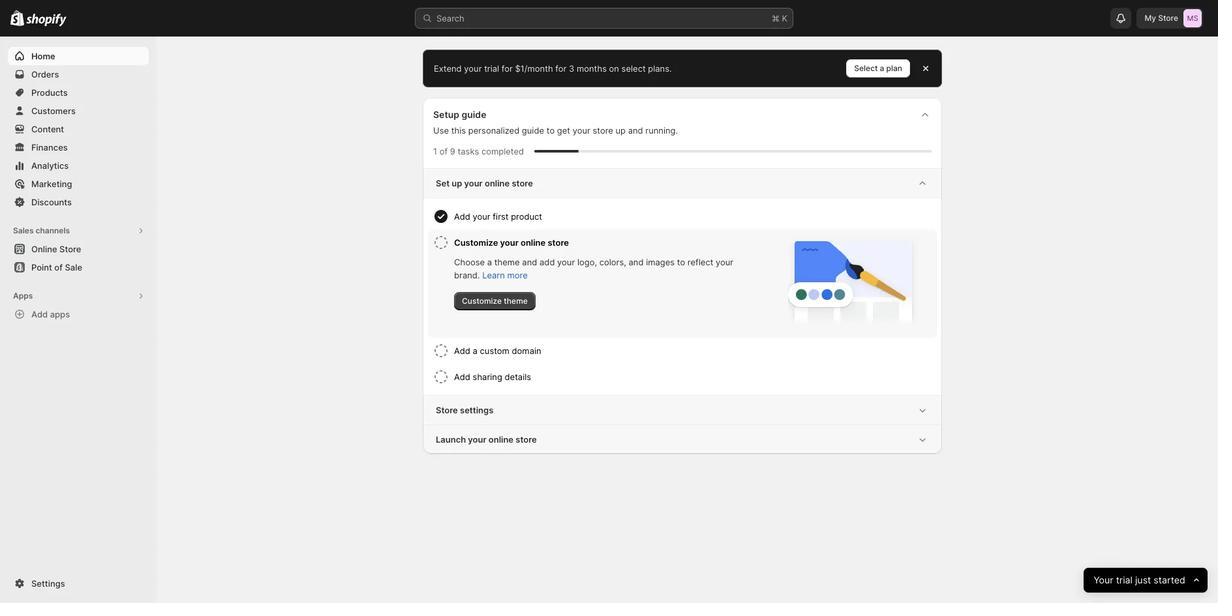 Task type: describe. For each thing, give the bounding box(es) containing it.
my
[[1145, 13, 1156, 23]]

my store
[[1145, 13, 1178, 23]]

store right get
[[593, 125, 613, 136]]

discounts
[[31, 197, 72, 208]]

add for add sharing details
[[454, 372, 470, 382]]

reflect
[[688, 257, 713, 268]]

mark add a custom domain as done image
[[433, 343, 449, 359]]

customers link
[[8, 102, 149, 120]]

your right the extend
[[464, 63, 482, 74]]

channels
[[36, 226, 70, 236]]

tasks
[[458, 146, 479, 157]]

0 vertical spatial online
[[485, 178, 510, 189]]

analytics
[[31, 161, 69, 171]]

and left running.
[[628, 125, 643, 136]]

mark customize your online store as done image
[[433, 235, 449, 251]]

plans.
[[648, 63, 672, 74]]

add a custom domain
[[454, 346, 541, 356]]

sales channels button
[[8, 222, 149, 240]]

settings link
[[8, 575, 149, 593]]

settings
[[31, 579, 65, 589]]

your left first
[[473, 211, 491, 222]]

2 for from the left
[[556, 63, 567, 74]]

completed
[[482, 146, 524, 157]]

store up add
[[548, 238, 569, 248]]

theme inside choose a theme and add your logo, colors, and images to reflect your brand.
[[494, 257, 520, 268]]

my store image
[[1184, 9, 1202, 27]]

1
[[433, 146, 437, 157]]

point of sale link
[[8, 258, 149, 277]]

search
[[437, 13, 464, 23]]

$1/month
[[515, 63, 553, 74]]

store settings button
[[423, 396, 942, 425]]

learn
[[482, 270, 505, 281]]

store up product
[[512, 178, 533, 189]]

add for add your first product
[[454, 211, 470, 222]]

custom
[[480, 346, 510, 356]]

logo,
[[577, 257, 597, 268]]

running.
[[646, 125, 678, 136]]

apps
[[50, 309, 70, 320]]

finances link
[[8, 138, 149, 157]]

add your first product
[[454, 211, 542, 222]]

months
[[577, 63, 607, 74]]

images
[[646, 257, 675, 268]]

3
[[569, 63, 574, 74]]

select a plan
[[854, 63, 902, 73]]

your trial just started button
[[1084, 568, 1208, 593]]

add for add apps
[[31, 309, 48, 320]]

brand.
[[454, 270, 480, 281]]

setup guide
[[433, 109, 486, 120]]

a for choose
[[487, 257, 492, 268]]

customize for customize theme
[[462, 296, 502, 306]]

home link
[[8, 47, 149, 65]]

store inside dropdown button
[[516, 435, 537, 445]]

finances
[[31, 142, 68, 153]]

add sharing details
[[454, 372, 531, 382]]

add
[[540, 257, 555, 268]]

of for sale
[[54, 262, 63, 273]]

sharing
[[473, 372, 502, 382]]

1 of 9 tasks completed
[[433, 146, 524, 157]]

customize your online store
[[454, 238, 569, 248]]

your right set
[[464, 178, 483, 189]]

products link
[[8, 84, 149, 102]]

settings
[[460, 405, 494, 416]]

launch your online store
[[436, 435, 537, 445]]

launch
[[436, 435, 466, 445]]

customize theme
[[462, 296, 528, 306]]

learn more
[[482, 270, 528, 281]]

analytics link
[[8, 157, 149, 175]]

a for add
[[473, 346, 478, 356]]

⌘ k
[[772, 13, 788, 23]]

0 vertical spatial to
[[547, 125, 555, 136]]

select
[[622, 63, 646, 74]]

online store button
[[0, 240, 157, 258]]

setup
[[433, 109, 459, 120]]

details
[[505, 372, 531, 382]]

sale
[[65, 262, 82, 273]]

set up your online store
[[436, 178, 533, 189]]

a for select
[[880, 63, 884, 73]]

learn more link
[[482, 270, 528, 281]]

use
[[433, 125, 449, 136]]

your down first
[[500, 238, 519, 248]]

select
[[854, 63, 878, 73]]

store inside store settings dropdown button
[[436, 405, 458, 416]]

1 horizontal spatial up
[[616, 125, 626, 136]]

point
[[31, 262, 52, 273]]

point of sale
[[31, 262, 82, 273]]

content link
[[8, 120, 149, 138]]

select a plan link
[[847, 59, 910, 78]]

set
[[436, 178, 450, 189]]

store settings
[[436, 405, 494, 416]]

launch your online store button
[[423, 425, 942, 454]]

mark add sharing details as done image
[[433, 369, 449, 385]]

your right get
[[573, 125, 590, 136]]

customize for customize your online store
[[454, 238, 498, 248]]

orders link
[[8, 65, 149, 84]]

your trial just started
[[1094, 575, 1185, 586]]

extend your trial for $1/month for 3 months on select plans.
[[434, 63, 672, 74]]



Task type: vqa. For each thing, say whether or not it's contained in the screenshot.
'the'
no



Task type: locate. For each thing, give the bounding box(es) containing it.
extend
[[434, 63, 462, 74]]

on
[[609, 63, 619, 74]]

0 horizontal spatial to
[[547, 125, 555, 136]]

0 vertical spatial store
[[1158, 13, 1178, 23]]

trial left "$1/month"
[[484, 63, 499, 74]]

online
[[31, 244, 57, 254]]

theme up the learn more
[[494, 257, 520, 268]]

sales
[[13, 226, 34, 236]]

your right launch
[[468, 435, 487, 445]]

1 vertical spatial theme
[[504, 296, 528, 306]]

set up your online store button
[[423, 169, 942, 198]]

2 horizontal spatial a
[[880, 63, 884, 73]]

product
[[511, 211, 542, 222]]

add your first product button
[[454, 204, 932, 230]]

1 horizontal spatial for
[[556, 63, 567, 74]]

1 vertical spatial guide
[[522, 125, 544, 136]]

sales channels
[[13, 226, 70, 236]]

store
[[593, 125, 613, 136], [512, 178, 533, 189], [548, 238, 569, 248], [516, 435, 537, 445]]

online inside dropdown button
[[489, 435, 514, 445]]

add apps
[[31, 309, 70, 320]]

customize down learn
[[462, 296, 502, 306]]

0 vertical spatial of
[[440, 146, 448, 157]]

1 vertical spatial store
[[59, 244, 81, 254]]

0 vertical spatial theme
[[494, 257, 520, 268]]

of left sale on the left top
[[54, 262, 63, 273]]

a left plan
[[880, 63, 884, 73]]

online down completed
[[485, 178, 510, 189]]

online up add
[[521, 238, 546, 248]]

store up launch
[[436, 405, 458, 416]]

online for customize your online store
[[521, 238, 546, 248]]

0 vertical spatial guide
[[462, 109, 486, 120]]

and left add
[[522, 257, 537, 268]]

k
[[782, 13, 788, 23]]

customize theme link
[[454, 292, 536, 311]]

for
[[502, 63, 513, 74], [556, 63, 567, 74]]

1 vertical spatial to
[[677, 257, 685, 268]]

add sharing details button
[[454, 364, 932, 390]]

apps button
[[8, 287, 149, 305]]

trial left just
[[1116, 575, 1133, 586]]

shopify image
[[10, 10, 24, 26], [26, 14, 67, 27]]

customize your online store button
[[454, 230, 765, 256]]

customize up choose
[[454, 238, 498, 248]]

for left 3
[[556, 63, 567, 74]]

0 horizontal spatial of
[[54, 262, 63, 273]]

add inside "button"
[[31, 309, 48, 320]]

2 vertical spatial store
[[436, 405, 458, 416]]

add for add a custom domain
[[454, 346, 470, 356]]

1 horizontal spatial a
[[487, 257, 492, 268]]

0 horizontal spatial trial
[[484, 63, 499, 74]]

your right reflect
[[716, 257, 734, 268]]

a inside dropdown button
[[473, 346, 478, 356]]

1 vertical spatial up
[[452, 178, 462, 189]]

add a custom domain button
[[454, 338, 932, 364]]

add inside 'dropdown button'
[[454, 372, 470, 382]]

up inside 'dropdown button'
[[452, 178, 462, 189]]

1 vertical spatial customize
[[462, 296, 502, 306]]

domain
[[512, 346, 541, 356]]

of right 1
[[440, 146, 448, 157]]

store down details
[[516, 435, 537, 445]]

customize inside 'dropdown button'
[[454, 238, 498, 248]]

and right colors, on the top of the page
[[629, 257, 644, 268]]

get
[[557, 125, 570, 136]]

and
[[628, 125, 643, 136], [522, 257, 537, 268], [629, 257, 644, 268]]

marketing
[[31, 179, 72, 189]]

this
[[451, 125, 466, 136]]

your
[[1094, 575, 1114, 586]]

choose
[[454, 257, 485, 268]]

of for 9
[[440, 146, 448, 157]]

add inside dropdown button
[[454, 346, 470, 356]]

add left first
[[454, 211, 470, 222]]

apps
[[13, 291, 33, 301]]

plan
[[887, 63, 902, 73]]

2 vertical spatial online
[[489, 435, 514, 445]]

add right mark add sharing details as done image
[[454, 372, 470, 382]]

0 horizontal spatial up
[[452, 178, 462, 189]]

up right set
[[452, 178, 462, 189]]

your
[[464, 63, 482, 74], [573, 125, 590, 136], [464, 178, 483, 189], [473, 211, 491, 222], [500, 238, 519, 248], [557, 257, 575, 268], [716, 257, 734, 268], [468, 435, 487, 445]]

online
[[485, 178, 510, 189], [521, 238, 546, 248], [489, 435, 514, 445]]

online for launch your online store
[[489, 435, 514, 445]]

0 horizontal spatial shopify image
[[10, 10, 24, 26]]

1 horizontal spatial shopify image
[[26, 14, 67, 27]]

personalized
[[468, 125, 520, 136]]

9
[[450, 146, 455, 157]]

customers
[[31, 106, 76, 116]]

just
[[1135, 575, 1151, 586]]

use this personalized guide to get your store up and running.
[[433, 125, 678, 136]]

1 horizontal spatial of
[[440, 146, 448, 157]]

1 horizontal spatial store
[[436, 405, 458, 416]]

store inside online store "link"
[[59, 244, 81, 254]]

1 vertical spatial of
[[54, 262, 63, 273]]

customize your online store element
[[454, 256, 765, 311]]

discounts link
[[8, 193, 149, 211]]

guide
[[462, 109, 486, 120], [522, 125, 544, 136]]

⌘
[[772, 13, 780, 23]]

customize
[[454, 238, 498, 248], [462, 296, 502, 306]]

a
[[880, 63, 884, 73], [487, 257, 492, 268], [473, 346, 478, 356]]

store right my
[[1158, 13, 1178, 23]]

store for my store
[[1158, 13, 1178, 23]]

2 horizontal spatial store
[[1158, 13, 1178, 23]]

guide up this
[[462, 109, 486, 120]]

0 vertical spatial a
[[880, 63, 884, 73]]

theme down more
[[504, 296, 528, 306]]

trial inside dropdown button
[[1116, 575, 1133, 586]]

for left "$1/month"
[[502, 63, 513, 74]]

0 horizontal spatial store
[[59, 244, 81, 254]]

0 horizontal spatial for
[[502, 63, 513, 74]]

up
[[616, 125, 626, 136], [452, 178, 462, 189]]

to left reflect
[[677, 257, 685, 268]]

a inside choose a theme and add your logo, colors, and images to reflect your brand.
[[487, 257, 492, 268]]

2 vertical spatial a
[[473, 346, 478, 356]]

content
[[31, 124, 64, 134]]

1 vertical spatial a
[[487, 257, 492, 268]]

choose a theme and add your logo, colors, and images to reflect your brand.
[[454, 257, 734, 281]]

to
[[547, 125, 555, 136], [677, 257, 685, 268]]

0 vertical spatial up
[[616, 125, 626, 136]]

online store link
[[8, 240, 149, 258]]

of
[[440, 146, 448, 157], [54, 262, 63, 273]]

store for online store
[[59, 244, 81, 254]]

1 horizontal spatial trial
[[1116, 575, 1133, 586]]

add right mark add a custom domain as done icon
[[454, 346, 470, 356]]

guide left get
[[522, 125, 544, 136]]

1 vertical spatial trial
[[1116, 575, 1133, 586]]

online down settings
[[489, 435, 514, 445]]

to left get
[[547, 125, 555, 136]]

started
[[1154, 575, 1185, 586]]

online store
[[31, 244, 81, 254]]

marketing link
[[8, 175, 149, 193]]

0 vertical spatial customize
[[454, 238, 498, 248]]

a left custom
[[473, 346, 478, 356]]

1 horizontal spatial guide
[[522, 125, 544, 136]]

theme
[[494, 257, 520, 268], [504, 296, 528, 306]]

1 vertical spatial online
[[521, 238, 546, 248]]

to inside choose a theme and add your logo, colors, and images to reflect your brand.
[[677, 257, 685, 268]]

0 vertical spatial trial
[[484, 63, 499, 74]]

1 for from the left
[[502, 63, 513, 74]]

colors,
[[599, 257, 626, 268]]

0 horizontal spatial a
[[473, 346, 478, 356]]

trial
[[484, 63, 499, 74], [1116, 575, 1133, 586]]

add left apps
[[31, 309, 48, 320]]

your right add
[[557, 257, 575, 268]]

a up learn
[[487, 257, 492, 268]]

add inside dropdown button
[[454, 211, 470, 222]]

0 horizontal spatial guide
[[462, 109, 486, 120]]

home
[[31, 51, 55, 61]]

more
[[507, 270, 528, 281]]

point of sale button
[[0, 258, 157, 277]]

products
[[31, 87, 68, 98]]

store
[[1158, 13, 1178, 23], [59, 244, 81, 254], [436, 405, 458, 416]]

add apps button
[[8, 305, 149, 324]]

1 horizontal spatial to
[[677, 257, 685, 268]]

store up sale on the left top
[[59, 244, 81, 254]]

first
[[493, 211, 509, 222]]

of inside button
[[54, 262, 63, 273]]

up left running.
[[616, 125, 626, 136]]



